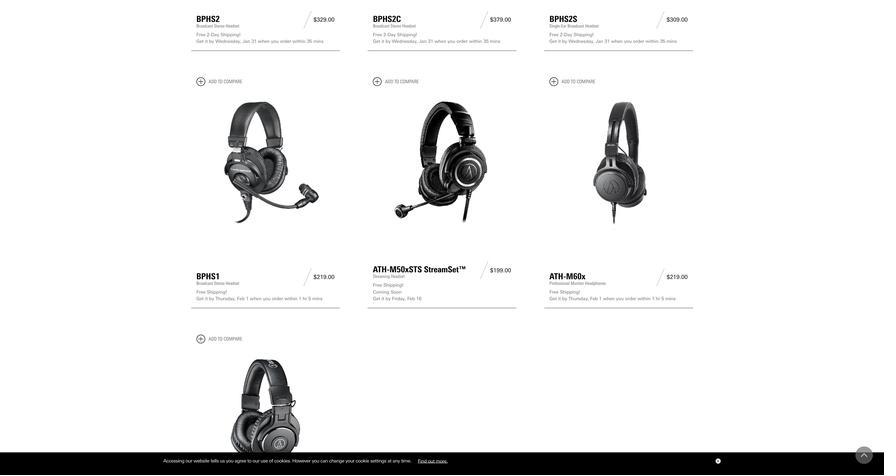 Task type: describe. For each thing, give the bounding box(es) containing it.
shipping! down bphs2 broadcast stereo headset
[[221, 32, 241, 37]]

broadcast for bphs2c
[[373, 23, 390, 29]]

order for bphs2
[[280, 39, 291, 44]]

divider line image for bphs2
[[302, 11, 314, 29]]

- for bphs2
[[210, 32, 211, 37]]

feb for ath-m60x
[[590, 296, 598, 302]]

agree
[[235, 459, 246, 464]]

shipping! inside free shipping! coming soon get it by friday, feb 16
[[384, 283, 404, 288]]

free down professional at the right bottom of the page
[[550, 290, 559, 295]]

divider line image for bphs2c
[[478, 11, 490, 29]]

it down bphs2
[[205, 39, 208, 44]]

bphs2c broadcast stereo headset
[[373, 14, 416, 29]]

bphs1 image
[[196, 92, 335, 230]]

change
[[329, 459, 344, 464]]

5 for bphs1
[[309, 296, 311, 302]]

broadcast for bphs1
[[196, 281, 213, 286]]

2 1 from the left
[[299, 296, 302, 302]]

get down bphs1
[[196, 296, 204, 302]]

streaming
[[373, 274, 390, 279]]

hr for ath-m60x
[[656, 296, 661, 302]]

compare for bphs1
[[224, 79, 242, 85]]

ath-m50xsts streamset™ streaming headset
[[373, 265, 466, 279]]

free 2 -day shipping! get it by wednesday, jan 31 when you order within 35 mins for bphs2c
[[373, 32, 500, 44]]

get down bphs2c
[[373, 39, 380, 44]]

tells
[[211, 459, 219, 464]]

by inside free shipping! coming soon get it by friday, feb 16
[[386, 296, 391, 302]]

it inside free shipping! coming soon get it by friday, feb 16
[[382, 296, 385, 302]]

cookies.
[[274, 459, 291, 464]]

add to compare button for ath-m60x
[[550, 77, 596, 86]]

31 for bphs2c
[[428, 39, 433, 44]]

add to compare button for bphs1
[[196, 77, 242, 86]]

professional
[[550, 281, 570, 286]]

$199.00
[[490, 267, 511, 274]]

broadcast inside bphs2s single-ear broadcast headset
[[568, 23, 584, 29]]

3 1 from the left
[[599, 296, 602, 302]]

31 for bphs2s
[[605, 39, 610, 44]]

single-
[[550, 23, 561, 29]]

free inside free shipping! coming soon get it by friday, feb 16
[[373, 283, 382, 288]]

free down bphs2c
[[373, 32, 382, 37]]

headset inside ath-m50xsts streamset™ streaming headset
[[391, 274, 405, 279]]

ath-m50xsts streamset™ image
[[373, 92, 511, 230]]

ath-m60x professional monitor headphones
[[550, 271, 606, 286]]

monitor
[[571, 281, 584, 286]]

hr for bphs1
[[303, 296, 307, 302]]

broadcast for bphs2
[[196, 23, 213, 29]]

mins for bphs2c
[[490, 39, 500, 44]]

mins for bphs2
[[314, 39, 324, 44]]

get inside free shipping! coming soon get it by friday, feb 16
[[373, 296, 380, 302]]

coming
[[373, 290, 390, 295]]

to for ath-m60x
[[571, 79, 576, 85]]

- for bphs2c
[[386, 32, 388, 37]]

31 for bphs2
[[252, 39, 257, 44]]

wednesday, for bphs2s
[[569, 39, 595, 44]]

feb for bphs1
[[237, 296, 245, 302]]

free 2 -day shipping! get it by wednesday, jan 31 when you order within 35 mins for bphs2s
[[550, 32, 677, 44]]

it down bphs1
[[205, 296, 208, 302]]

within for bphs2c
[[469, 39, 482, 44]]

by down the bphs2c broadcast stereo headset
[[386, 39, 391, 44]]

free shipping! coming soon get it by friday, feb 16
[[373, 283, 422, 302]]

find
[[418, 459, 427, 464]]

website
[[194, 459, 210, 464]]

accessing
[[163, 459, 184, 464]]

bphs2s
[[550, 14, 578, 24]]

35 for bphs2
[[307, 39, 312, 44]]

$309.00
[[667, 17, 688, 23]]

it down professional at the right bottom of the page
[[558, 296, 561, 302]]

us
[[220, 459, 225, 464]]

add for ath-m60x
[[562, 79, 570, 85]]

by down ear
[[562, 39, 568, 44]]

m60x
[[566, 271, 586, 282]]

of
[[269, 459, 273, 464]]

shipping! down bphs1 broadcast stereo headset
[[207, 290, 227, 295]]

shipping! down bphs2s single-ear broadcast headset
[[574, 32, 594, 37]]

add to compare for ath-m60x
[[562, 79, 596, 85]]

streamset™
[[424, 265, 466, 275]]

$219.00 for ath-m60x
[[667, 274, 688, 281]]

1 our from the left
[[186, 459, 192, 464]]

can
[[321, 459, 328, 464]]

add to compare button for ath-m50xsts streamset™
[[373, 77, 419, 86]]

when for bphs2
[[258, 39, 270, 44]]

order for bphs2s
[[633, 39, 645, 44]]

day for bphs2c
[[388, 32, 396, 37]]

free 2 -day shipping! get it by wednesday, jan 31 when you order within 35 mins for bphs2
[[196, 32, 324, 44]]



Task type: vqa. For each thing, say whether or not it's contained in the screenshot.
Features
no



Task type: locate. For each thing, give the bounding box(es) containing it.
5 for ath-m60x
[[662, 296, 665, 302]]

3 - from the left
[[563, 32, 564, 37]]

day down bphs2 broadcast stereo headset
[[211, 32, 219, 37]]

within for bphs2
[[293, 39, 306, 44]]

headset inside the bphs2c broadcast stereo headset
[[402, 23, 416, 29]]

mins
[[314, 39, 324, 44], [490, 39, 500, 44], [667, 39, 677, 44], [313, 296, 323, 302], [666, 296, 676, 302]]

ath- up the coming
[[373, 265, 390, 275]]

bphs1 broadcast stereo headset
[[196, 271, 239, 286]]

wednesday, down the bphs2c broadcast stereo headset
[[392, 39, 418, 44]]

stereo inside the bphs2c broadcast stereo headset
[[391, 23, 401, 29]]

3 jan from the left
[[596, 39, 604, 44]]

2 31 from the left
[[428, 39, 433, 44]]

find out more.
[[418, 459, 448, 464]]

31
[[252, 39, 257, 44], [428, 39, 433, 44], [605, 39, 610, 44]]

more.
[[436, 459, 448, 464]]

to for bphs1
[[218, 79, 223, 85]]

shipping! down the bphs2c broadcast stereo headset
[[397, 32, 417, 37]]

free down single-
[[550, 32, 559, 37]]

2 down bphs2
[[207, 32, 210, 37]]

2 - from the left
[[386, 32, 388, 37]]

free shipping! get it by thursday, feb 1 when you order within 1 hr 5 mins for ath-m60x
[[550, 290, 676, 302]]

0 horizontal spatial ath-
[[373, 265, 390, 275]]

1 horizontal spatial feb
[[407, 296, 415, 302]]

add to compare
[[209, 79, 242, 85], [385, 79, 419, 85], [562, 79, 596, 85], [209, 336, 242, 342]]

1 horizontal spatial our
[[253, 459, 260, 464]]

by down the coming
[[386, 296, 391, 302]]

2 free 2 -day shipping! get it by wednesday, jan 31 when you order within 35 mins from the left
[[373, 32, 500, 44]]

wednesday, for bphs2c
[[392, 39, 418, 44]]

2 horizontal spatial free 2 -day shipping! get it by wednesday, jan 31 when you order within 35 mins
[[550, 32, 677, 44]]

jan
[[243, 39, 250, 44], [419, 39, 427, 44], [596, 39, 604, 44]]

headset right bphs2c
[[402, 23, 416, 29]]

2
[[207, 32, 210, 37], [384, 32, 386, 37], [560, 32, 563, 37]]

bphs2 broadcast stereo headset
[[196, 14, 239, 29]]

stereo inside bphs1 broadcast stereo headset
[[214, 281, 225, 286]]

wednesday,
[[216, 39, 241, 44], [392, 39, 418, 44], [569, 39, 595, 44]]

1 jan from the left
[[243, 39, 250, 44]]

2 horizontal spatial 2
[[560, 32, 563, 37]]

- down ear
[[563, 32, 564, 37]]

bphs2
[[196, 14, 220, 24]]

1 day from the left
[[211, 32, 219, 37]]

1 horizontal spatial -
[[386, 32, 388, 37]]

our left website
[[186, 459, 192, 464]]

ath m60x image
[[550, 92, 688, 230]]

free down bphs1
[[196, 290, 206, 295]]

use
[[261, 459, 268, 464]]

thursday, for broadcast
[[216, 296, 236, 302]]

bphs2s single-ear broadcast headset
[[550, 14, 599, 29]]

0 horizontal spatial jan
[[243, 39, 250, 44]]

it
[[205, 39, 208, 44], [382, 39, 385, 44], [558, 39, 561, 44], [205, 296, 208, 302], [382, 296, 385, 302], [558, 296, 561, 302]]

stereo for bphs2c
[[391, 23, 401, 29]]

soon
[[391, 290, 402, 295]]

1 free shipping! get it by thursday, feb 1 when you order within 1 hr 5 mins from the left
[[196, 290, 323, 302]]

1 horizontal spatial free 2 -day shipping! get it by wednesday, jan 31 when you order within 35 mins
[[373, 32, 500, 44]]

time.
[[401, 459, 412, 464]]

feb
[[237, 296, 245, 302], [407, 296, 415, 302], [590, 296, 598, 302]]

ath-
[[373, 265, 390, 275], [550, 271, 566, 282]]

wednesday, down bphs2s single-ear broadcast headset
[[569, 39, 595, 44]]

free down bphs2
[[196, 32, 206, 37]]

any
[[393, 459, 400, 464]]

however
[[292, 459, 311, 464]]

2 our from the left
[[253, 459, 260, 464]]

day
[[211, 32, 219, 37], [388, 32, 396, 37], [564, 32, 573, 37]]

35
[[307, 39, 312, 44], [484, 39, 489, 44], [660, 39, 666, 44]]

jan for bphs2s
[[596, 39, 604, 44]]

headset
[[226, 23, 239, 29], [402, 23, 416, 29], [585, 23, 599, 29], [391, 274, 405, 279], [226, 281, 239, 286]]

1 hr from the left
[[303, 296, 307, 302]]

you
[[271, 39, 279, 44], [448, 39, 455, 44], [624, 39, 632, 44], [263, 296, 271, 302], [616, 296, 624, 302], [226, 459, 234, 464], [312, 459, 319, 464]]

0 horizontal spatial wednesday,
[[216, 39, 241, 44]]

feb inside free shipping! coming soon get it by friday, feb 16
[[407, 296, 415, 302]]

bphs1
[[196, 271, 220, 282]]

headphones
[[585, 281, 606, 286]]

order
[[280, 39, 291, 44], [457, 39, 468, 44], [633, 39, 645, 44], [272, 296, 283, 302], [625, 296, 637, 302]]

free up the coming
[[373, 283, 382, 288]]

day down ear
[[564, 32, 573, 37]]

accessing our website tells us you agree to our use of cookies. however you can change your cookie settings at any time.
[[163, 459, 413, 464]]

free shipping! get it by thursday, feb 1 when you order within 1 hr 5 mins
[[196, 290, 323, 302], [550, 290, 676, 302]]

mins for bphs2s
[[667, 39, 677, 44]]

feb down bphs1 broadcast stereo headset
[[237, 296, 245, 302]]

1 $219.00 from the left
[[314, 274, 335, 281]]

divider line image for bphs1
[[302, 269, 314, 286]]

2 for bphs2c
[[384, 32, 386, 37]]

it down single-
[[558, 39, 561, 44]]

3 2 from the left
[[560, 32, 563, 37]]

2 wednesday, from the left
[[392, 39, 418, 44]]

wednesday, down bphs2 broadcast stereo headset
[[216, 39, 241, 44]]

divider line image for ath-m50xsts streamset™
[[478, 262, 490, 279]]

3 35 from the left
[[660, 39, 666, 44]]

when
[[258, 39, 270, 44], [435, 39, 447, 44], [611, 39, 623, 44], [250, 296, 262, 302], [603, 296, 615, 302]]

headset right bphs1
[[226, 281, 239, 286]]

your
[[346, 459, 355, 464]]

divider line image for bphs2s
[[655, 11, 667, 29]]

get down professional at the right bottom of the page
[[550, 296, 557, 302]]

headset right bphs2
[[226, 23, 239, 29]]

1 wednesday, from the left
[[216, 39, 241, 44]]

2 2 from the left
[[384, 32, 386, 37]]

headset for bphs2
[[226, 23, 239, 29]]

1 horizontal spatial day
[[388, 32, 396, 37]]

ath- left monitor
[[550, 271, 566, 282]]

day for bphs2s
[[564, 32, 573, 37]]

it down the coming
[[382, 296, 385, 302]]

0 horizontal spatial 35
[[307, 39, 312, 44]]

stereo for bphs1
[[214, 281, 225, 286]]

0 horizontal spatial -
[[210, 32, 211, 37]]

1 horizontal spatial jan
[[419, 39, 427, 44]]

to
[[218, 79, 223, 85], [395, 79, 399, 85], [571, 79, 576, 85], [218, 336, 223, 342], [247, 459, 252, 464]]

- down the bphs2c broadcast stereo headset
[[386, 32, 388, 37]]

to for ath-m50xsts streamset™
[[395, 79, 399, 85]]

1 feb from the left
[[237, 296, 245, 302]]

day down the bphs2c broadcast stereo headset
[[388, 32, 396, 37]]

thursday, down monitor
[[569, 296, 589, 302]]

ath- inside ath-m60x professional monitor headphones
[[550, 271, 566, 282]]

1 horizontal spatial free shipping! get it by thursday, feb 1 when you order within 1 hr 5 mins
[[550, 290, 676, 302]]

get down the coming
[[373, 296, 380, 302]]

1 horizontal spatial 35
[[484, 39, 489, 44]]

cross image
[[717, 460, 719, 463]]

order for bphs2c
[[457, 39, 468, 44]]

0 horizontal spatial free shipping! get it by thursday, feb 1 when you order within 1 hr 5 mins
[[196, 290, 323, 302]]

shipping! up soon
[[384, 283, 404, 288]]

1 horizontal spatial 2
[[384, 32, 386, 37]]

2 horizontal spatial 35
[[660, 39, 666, 44]]

it down bphs2c
[[382, 39, 385, 44]]

1 horizontal spatial thursday,
[[569, 296, 589, 302]]

2 jan from the left
[[419, 39, 427, 44]]

1 35 from the left
[[307, 39, 312, 44]]

1 - from the left
[[210, 32, 211, 37]]

cookie
[[356, 459, 369, 464]]

2 down ear
[[560, 32, 563, 37]]

hr
[[303, 296, 307, 302], [656, 296, 661, 302]]

0 horizontal spatial hr
[[303, 296, 307, 302]]

2 thursday, from the left
[[569, 296, 589, 302]]

1 2 from the left
[[207, 32, 210, 37]]

feb down headphones
[[590, 296, 598, 302]]

$219.00
[[314, 274, 335, 281], [667, 274, 688, 281]]

friday,
[[392, 296, 406, 302]]

compare for ath-m50xsts streamset™
[[400, 79, 419, 85]]

$379.00
[[490, 17, 511, 23]]

1 horizontal spatial ath-
[[550, 271, 566, 282]]

thursday, for m60x
[[569, 296, 589, 302]]

1 5 from the left
[[309, 296, 311, 302]]

2 horizontal spatial feb
[[590, 296, 598, 302]]

add for bphs1
[[209, 79, 217, 85]]

- down bphs2 broadcast stereo headset
[[210, 32, 211, 37]]

shipping! down monitor
[[560, 290, 580, 295]]

broadcast inside bphs2 broadcast stereo headset
[[196, 23, 213, 29]]

2 down bphs2c
[[384, 32, 386, 37]]

1 horizontal spatial wednesday,
[[392, 39, 418, 44]]

free 2 -day shipping! get it by wednesday, jan 31 when you order within 35 mins
[[196, 32, 324, 44], [373, 32, 500, 44], [550, 32, 677, 44]]

broadcast inside bphs1 broadcast stereo headset
[[196, 281, 213, 286]]

stereo inside bphs2 broadcast stereo headset
[[214, 23, 225, 29]]

at
[[388, 459, 392, 464]]

broadcast
[[196, 23, 213, 29], [373, 23, 390, 29], [568, 23, 584, 29], [196, 281, 213, 286]]

feb left 16
[[407, 296, 415, 302]]

stereo for bphs2
[[214, 23, 225, 29]]

by down professional at the right bottom of the page
[[562, 296, 568, 302]]

within for bphs2s
[[646, 39, 659, 44]]

1 horizontal spatial 31
[[428, 39, 433, 44]]

within
[[293, 39, 306, 44], [469, 39, 482, 44], [646, 39, 659, 44], [285, 296, 298, 302], [638, 296, 651, 302]]

2 horizontal spatial wednesday,
[[569, 39, 595, 44]]

day for bphs2
[[211, 32, 219, 37]]

0 horizontal spatial free 2 -day shipping! get it by wednesday, jan 31 when you order within 35 mins
[[196, 32, 324, 44]]

0 horizontal spatial thursday,
[[216, 296, 236, 302]]

by down bphs1 broadcast stereo headset
[[209, 296, 214, 302]]

divider line image for ath-m60x
[[655, 269, 667, 286]]

2 35 from the left
[[484, 39, 489, 44]]

headset inside bphs1 broadcast stereo headset
[[226, 281, 239, 286]]

arrow up image
[[862, 453, 868, 459]]

2 horizontal spatial jan
[[596, 39, 604, 44]]

get down bphs2
[[196, 39, 204, 44]]

add
[[209, 79, 217, 85], [385, 79, 393, 85], [562, 79, 570, 85], [209, 336, 217, 342]]

shipping!
[[221, 32, 241, 37], [397, 32, 417, 37], [574, 32, 594, 37], [384, 283, 404, 288], [207, 290, 227, 295], [560, 290, 580, 295]]

35 for bphs2c
[[484, 39, 489, 44]]

$219.00 for bphs1
[[314, 274, 335, 281]]

stereo
[[214, 23, 225, 29], [391, 23, 401, 29], [214, 281, 225, 286]]

4 1 from the left
[[652, 296, 655, 302]]

jan for bphs2
[[243, 39, 250, 44]]

3 day from the left
[[564, 32, 573, 37]]

add to compare for bphs1
[[209, 79, 242, 85]]

by
[[209, 39, 214, 44], [386, 39, 391, 44], [562, 39, 568, 44], [209, 296, 214, 302], [386, 296, 391, 302], [562, 296, 568, 302]]

0 horizontal spatial 5
[[309, 296, 311, 302]]

0 horizontal spatial 31
[[252, 39, 257, 44]]

m50xsts
[[390, 265, 422, 275]]

headset inside bphs2 broadcast stereo headset
[[226, 23, 239, 29]]

by down bphs2 broadcast stereo headset
[[209, 39, 214, 44]]

ath- inside ath-m50xsts streamset™ streaming headset
[[373, 265, 390, 275]]

get
[[196, 39, 204, 44], [373, 39, 380, 44], [550, 39, 557, 44], [196, 296, 204, 302], [373, 296, 380, 302], [550, 296, 557, 302]]

ath-m30x l professional studio monitor headphones image
[[196, 349, 335, 476]]

1 1 from the left
[[246, 296, 249, 302]]

2 horizontal spatial -
[[563, 32, 564, 37]]

add for ath-m50xsts streamset™
[[385, 79, 393, 85]]

2 day from the left
[[388, 32, 396, 37]]

compare for ath-m60x
[[577, 79, 596, 85]]

3 31 from the left
[[605, 39, 610, 44]]

2 for bphs2s
[[560, 32, 563, 37]]

find out more. link
[[413, 456, 453, 467]]

0 horizontal spatial 2
[[207, 32, 210, 37]]

divider line image
[[302, 11, 314, 29], [478, 11, 490, 29], [655, 11, 667, 29], [478, 262, 490, 279], [302, 269, 314, 286], [655, 269, 667, 286]]

2 feb from the left
[[407, 296, 415, 302]]

1 thursday, from the left
[[216, 296, 236, 302]]

0 horizontal spatial day
[[211, 32, 219, 37]]

when for bphs2s
[[611, 39, 623, 44]]

2 horizontal spatial day
[[564, 32, 573, 37]]

3 feb from the left
[[590, 296, 598, 302]]

headset right ear
[[585, 23, 599, 29]]

16
[[416, 296, 422, 302]]

jan for bphs2c
[[419, 39, 427, 44]]

0 horizontal spatial our
[[186, 459, 192, 464]]

free shipping! get it by thursday, feb 1 when you order within 1 hr 5 mins for bphs1
[[196, 290, 323, 302]]

wednesday, for bphs2
[[216, 39, 241, 44]]

thursday,
[[216, 296, 236, 302], [569, 296, 589, 302]]

headset up free shipping! coming soon get it by friday, feb 16
[[391, 274, 405, 279]]

- for bphs2s
[[563, 32, 564, 37]]

ear
[[561, 23, 567, 29]]

thursday, down bphs1 broadcast stereo headset
[[216, 296, 236, 302]]

2 hr from the left
[[656, 296, 661, 302]]

our left use
[[253, 459, 260, 464]]

when for bphs2c
[[435, 39, 447, 44]]

our
[[186, 459, 192, 464], [253, 459, 260, 464]]

3 free 2 -day shipping! get it by wednesday, jan 31 when you order within 35 mins from the left
[[550, 32, 677, 44]]

0 horizontal spatial $219.00
[[314, 274, 335, 281]]

$329.00
[[314, 17, 335, 23]]

out
[[428, 459, 435, 464]]

get down single-
[[550, 39, 557, 44]]

1 31 from the left
[[252, 39, 257, 44]]

settings
[[371, 459, 387, 464]]

1 horizontal spatial 5
[[662, 296, 665, 302]]

headset for bphs1
[[226, 281, 239, 286]]

1 horizontal spatial $219.00
[[667, 274, 688, 281]]

ath- for m50xsts
[[373, 265, 390, 275]]

1 free 2 -day shipping! get it by wednesday, jan 31 when you order within 35 mins from the left
[[196, 32, 324, 44]]

2 5 from the left
[[662, 296, 665, 302]]

headset for bphs2c
[[402, 23, 416, 29]]

3 wednesday, from the left
[[569, 39, 595, 44]]

add to compare for ath-m50xsts streamset™
[[385, 79, 419, 85]]

1
[[246, 296, 249, 302], [299, 296, 302, 302], [599, 296, 602, 302], [652, 296, 655, 302]]

2 horizontal spatial 31
[[605, 39, 610, 44]]

ath- for m60x
[[550, 271, 566, 282]]

2 $219.00 from the left
[[667, 274, 688, 281]]

free
[[196, 32, 206, 37], [373, 32, 382, 37], [550, 32, 559, 37], [373, 283, 382, 288], [196, 290, 206, 295], [550, 290, 559, 295]]

1 horizontal spatial hr
[[656, 296, 661, 302]]

-
[[210, 32, 211, 37], [386, 32, 388, 37], [563, 32, 564, 37]]

35 for bphs2s
[[660, 39, 666, 44]]

5
[[309, 296, 311, 302], [662, 296, 665, 302]]

2 for bphs2
[[207, 32, 210, 37]]

compare
[[224, 79, 242, 85], [400, 79, 419, 85], [577, 79, 596, 85], [224, 336, 242, 342]]

bphs2c
[[373, 14, 401, 24]]

headset inside bphs2s single-ear broadcast headset
[[585, 23, 599, 29]]

0 horizontal spatial feb
[[237, 296, 245, 302]]

add to compare button
[[196, 77, 242, 86], [373, 77, 419, 86], [550, 77, 596, 86], [196, 335, 242, 344]]

broadcast inside the bphs2c broadcast stereo headset
[[373, 23, 390, 29]]

2 free shipping! get it by thursday, feb 1 when you order within 1 hr 5 mins from the left
[[550, 290, 676, 302]]



